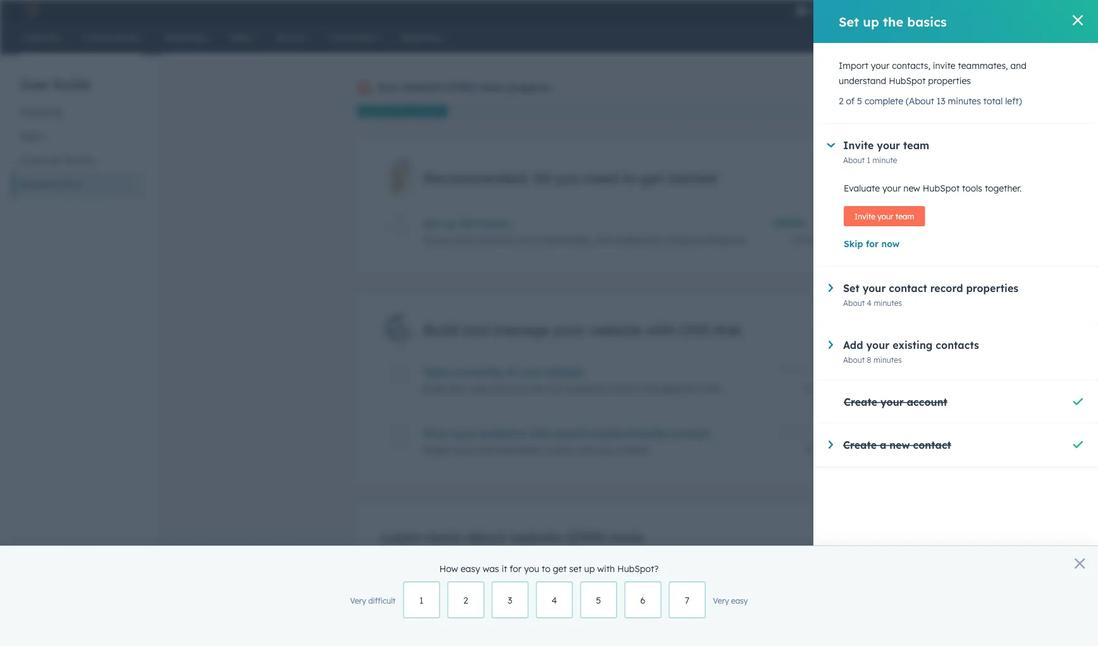 Task type: vqa. For each thing, say whether or not it's contained in the screenshot.
teammates, to the bottom
yes



Task type: locate. For each thing, give the bounding box(es) containing it.
for inside a feedback form has popped up. dialog
[[510, 564, 522, 575]]

new for your
[[904, 183, 921, 194]]

website
[[589, 321, 642, 339], [546, 366, 584, 379], [510, 529, 562, 546], [742, 572, 781, 585], [590, 619, 629, 631]]

about left 25
[[806, 384, 828, 393]]

contacts, inside set up the basics import your contacts, invite teammates, and understand hubspot properties
[[477, 235, 515, 246]]

content inside take ownership of your website build and customize your site with powerful content management tools
[[607, 384, 639, 395]]

build
[[424, 321, 459, 339], [424, 384, 445, 395]]

0 horizontal spatial basics
[[479, 218, 510, 231]]

0 vertical spatial 13
[[937, 96, 946, 107]]

1 horizontal spatial on
[[584, 572, 597, 585]]

1 vertical spatial on
[[489, 619, 502, 631]]

1 horizontal spatial invite
[[933, 60, 956, 71]]

[object object] complete progress bar
[[774, 222, 804, 225]]

the inside set up the basics import your contacts, invite teammates, and understand hubspot properties
[[459, 218, 475, 231]]

new up invite your team link
[[904, 183, 921, 194]]

invite inside invite your team about 1 minute
[[844, 139, 874, 152]]

started
[[667, 169, 717, 187], [445, 572, 481, 585]]

for left now
[[866, 239, 879, 250]]

with inside take ownership of your website build and customize your site with powerful content management tools
[[548, 384, 566, 395]]

website up the your website (cms) tools progress progress bar
[[403, 81, 444, 94]]

new for a
[[890, 439, 910, 452]]

1 horizontal spatial 2
[[839, 96, 844, 107]]

site down audience
[[477, 445, 492, 456]]

caret image
[[827, 143, 836, 148], [829, 284, 833, 292], [829, 441, 833, 449]]

0 horizontal spatial website
[[20, 179, 54, 190]]

complete
[[865, 96, 904, 107]]

0 horizontal spatial import
[[424, 235, 453, 246]]

your
[[377, 81, 400, 94]]

calling icon button
[[858, 2, 880, 19]]

website (cms) button
[[13, 173, 142, 197]]

7
[[685, 596, 690, 607]]

set inside set up the basics import your contacts, invite teammates, and understand hubspot properties
[[424, 218, 440, 231]]

up down recommended:
[[443, 218, 456, 231]]

teammates, down search hubspot search box
[[959, 60, 1009, 71]]

1 vertical spatial (cms)
[[56, 179, 81, 190]]

teammates, inside 'import your contacts, invite teammates, and understand hubspot properties'
[[959, 60, 1009, 71]]

to
[[622, 169, 636, 187], [542, 564, 551, 575], [532, 619, 543, 631]]

1 vertical spatial to
[[542, 564, 551, 575]]

create down about 25 minutes
[[844, 396, 878, 409]]

set inside set your contact record properties about 4 minutes
[[844, 282, 860, 295]]

4 up 8
[[867, 298, 872, 308]]

import inside set up the basics import your contacts, invite teammates, and understand hubspot properties
[[424, 235, 453, 246]]

management
[[641, 384, 698, 395]]

contacts
[[936, 339, 980, 352]]

caret image down 25
[[829, 441, 833, 449]]

0 horizontal spatial contacts,
[[477, 235, 515, 246]]

0 vertical spatial get
[[424, 572, 442, 585]]

invite
[[844, 139, 874, 152], [855, 212, 876, 221]]

caret image left invite your team about 1 minute
[[827, 143, 836, 148]]

on left the intro
[[489, 619, 502, 631]]

6 button
[[625, 582, 662, 619]]

1 vertical spatial new
[[890, 439, 910, 452]]

about
[[844, 155, 865, 165], [794, 235, 815, 244], [844, 298, 865, 308], [844, 355, 865, 365], [806, 384, 828, 393], [806, 445, 828, 454]]

1 button
[[403, 582, 440, 619]]

get right need at top right
[[640, 169, 663, 187]]

it
[[502, 564, 507, 575]]

on right the set
[[584, 572, 597, 585]]

website down customer
[[20, 179, 54, 190]]

1 vertical spatial get
[[424, 619, 442, 631]]

0 horizontal spatial on
[[489, 619, 502, 631]]

up left marketplaces image
[[863, 14, 880, 29]]

0 horizontal spatial up
[[443, 218, 456, 231]]

evaluate your new hubspot tools together.
[[844, 183, 1022, 194]]

up right the set
[[584, 564, 595, 575]]

1 horizontal spatial of
[[847, 96, 855, 107]]

1 horizontal spatial basics
[[908, 14, 947, 29]]

caret image down about 13 minutes left
[[829, 284, 833, 292]]

0 vertical spatial invite
[[933, 60, 956, 71]]

tools inside take ownership of your website build and customize your site with powerful content management tools
[[700, 384, 720, 395]]

minutes inside "add your existing contacts about 8 minutes"
[[874, 355, 902, 365]]

the inside dialog
[[884, 14, 904, 29]]

about down add
[[844, 355, 865, 365]]

get inside a feedback form has popped up. dialog
[[553, 564, 567, 575]]

1 horizontal spatial 1
[[867, 155, 871, 165]]

was
[[483, 564, 499, 575]]

about down [object object] complete progress bar
[[794, 235, 815, 244]]

1 vertical spatial website
[[20, 179, 54, 190]]

to right need at top right
[[622, 169, 636, 187]]

4
[[867, 298, 872, 308], [552, 596, 557, 607]]

teammates, down set up the basics button
[[543, 235, 593, 246]]

settings image
[[938, 5, 949, 17]]

0 vertical spatial create
[[844, 396, 878, 409]]

create a new contact
[[844, 439, 952, 452]]

with inside a feedback form has popped up. dialog
[[598, 564, 615, 575]]

marketing button
[[13, 101, 142, 125]]

0 vertical spatial the
[[884, 14, 904, 29]]

4 inside button
[[552, 596, 557, 607]]

about up add
[[844, 298, 865, 308]]

minutes right 8
[[874, 355, 902, 365]]

caret image
[[829, 341, 833, 349]]

0%
[[858, 367, 869, 377]]

1 vertical spatial 5
[[596, 596, 601, 607]]

1 horizontal spatial very
[[713, 597, 729, 606]]

1 horizontal spatial 5
[[858, 96, 863, 107]]

sales button
[[13, 125, 142, 149]]

1 vertical spatial create
[[844, 439, 877, 452]]

set for set up the basics import your contacts, invite teammates, and understand hubspot properties
[[424, 218, 440, 231]]

a left hands-
[[445, 619, 451, 631]]

minute
[[873, 155, 898, 165]]

0 horizontal spatial of
[[506, 366, 516, 379]]

1 get from the top
[[424, 572, 442, 585]]

up inside set up the basics import your contacts, invite teammates, and understand hubspot properties
[[443, 218, 456, 231]]

0 vertical spatial teammates,
[[959, 60, 1009, 71]]

minutes left total
[[948, 96, 982, 107]]

invite for invite your team
[[855, 212, 876, 221]]

basics right marketplaces image
[[908, 14, 947, 29]]

0 vertical spatial started
[[667, 169, 717, 187]]

0 horizontal spatial very
[[350, 597, 366, 606]]

1 vertical spatial site
[[477, 445, 492, 456]]

you right all
[[555, 169, 580, 187]]

1 inside button
[[420, 596, 424, 607]]

and inside take ownership of your website build and customize your site with powerful content management tools
[[447, 384, 463, 395]]

total
[[984, 96, 1003, 107]]

of inside take ownership of your website build and customize your site with powerful content management tools
[[506, 366, 516, 379]]

1 left minute
[[867, 155, 871, 165]]

0 vertical spatial easy
[[461, 564, 480, 575]]

create for create your account
[[844, 396, 878, 409]]

your inside "add your existing contacts about 8 minutes"
[[867, 339, 890, 352]]

very easy
[[713, 597, 748, 606]]

about
[[465, 529, 506, 546]]

basics down recommended:
[[479, 218, 510, 231]]

and down take
[[447, 384, 463, 395]]

0 vertical spatial invite
[[844, 139, 874, 152]]

how easy was it for you to get set up with hubspot?
[[440, 564, 659, 575]]

0 horizontal spatial 5
[[596, 596, 601, 607]]

tools
[[479, 81, 504, 94], [963, 183, 983, 194], [700, 384, 720, 395], [611, 529, 644, 546]]

to right the intro
[[532, 619, 543, 631]]

0 horizontal spatial the
[[459, 218, 475, 231]]

website (cms)
[[20, 179, 81, 190]]

0 vertical spatial up
[[863, 14, 880, 29]]

easy left was
[[461, 564, 480, 575]]

powerful
[[568, 384, 605, 395]]

contact down account
[[914, 439, 952, 452]]

1 vertical spatial hubspot
[[923, 183, 960, 194]]

0 horizontal spatial teammates,
[[543, 235, 593, 246]]

caret image for set
[[829, 284, 833, 292]]

2 vertical spatial up
[[584, 564, 595, 575]]

1 vertical spatial 1
[[420, 596, 424, 607]]

website up how easy was it for you to get set up with hubspot?
[[510, 529, 562, 546]]

0 vertical spatial understand
[[839, 75, 887, 86]]

service
[[63, 155, 94, 166]]

1 vertical spatial up
[[443, 218, 456, 231]]

caret image for invite
[[827, 143, 836, 148]]

set for set up the basics
[[839, 14, 860, 29]]

0 horizontal spatial 2
[[464, 596, 468, 607]]

0 vertical spatial properties
[[929, 75, 971, 86]]

the for set up the basics import your contacts, invite teammates, and understand hubspot properties
[[459, 218, 475, 231]]

0 vertical spatial hubspot
[[889, 75, 926, 86]]

marketing
[[20, 107, 62, 118]]

contact left record
[[889, 282, 928, 295]]

contacts,
[[892, 60, 931, 71], [477, 235, 515, 246]]

and down audience
[[494, 445, 510, 456]]

of inside set up the basics dialog
[[847, 96, 855, 107]]

easy up interactive at the bottom
[[732, 597, 748, 606]]

your inside 'import your contacts, invite teammates, and understand hubspot properties'
[[871, 60, 890, 71]]

content down friendly
[[617, 445, 649, 456]]

1 horizontal spatial import
[[839, 60, 869, 71]]

3
[[508, 596, 513, 607]]

1 horizontal spatial contacts,
[[892, 60, 931, 71]]

team up now
[[896, 212, 915, 221]]

2 up hands-
[[464, 596, 468, 607]]

2 get from the top
[[424, 619, 442, 631]]

very difficult
[[350, 597, 396, 606]]

set your contact record properties about 4 minutes
[[844, 282, 1019, 308]]

invite inside invite your team link
[[855, 212, 876, 221]]

0 horizontal spatial get
[[553, 564, 567, 575]]

1 vertical spatial contact
[[914, 439, 952, 452]]

team down (about
[[904, 139, 930, 152]]

import
[[839, 60, 869, 71], [424, 235, 453, 246]]

2 inside button
[[464, 596, 468, 607]]

left)
[[1006, 96, 1023, 107]]

content down take ownership of your website button
[[607, 384, 639, 395]]

minutes left left
[[827, 235, 856, 244]]

very left the difficult
[[350, 597, 366, 606]]

1 right the difficult
[[420, 596, 424, 607]]

add your existing contacts about 8 minutes
[[844, 339, 980, 365]]

hubspot inside set up the basics import your contacts, invite teammates, and understand hubspot properties
[[664, 235, 701, 246]]

0 vertical spatial caret image
[[827, 143, 836, 148]]

1 vertical spatial import
[[424, 235, 453, 246]]

you
[[555, 169, 580, 187], [524, 564, 540, 575]]

the down recommended:
[[459, 218, 475, 231]]

minutes down the 0%
[[841, 384, 869, 393]]

0 vertical spatial site
[[531, 384, 546, 395]]

your inside set up the basics import your contacts, invite teammates, and understand hubspot properties
[[456, 235, 474, 246]]

2 left complete
[[839, 96, 844, 107]]

your inside set your contact record properties about 4 minutes
[[863, 282, 886, 295]]

5 inside button
[[596, 596, 601, 607]]

2 vertical spatial to
[[532, 619, 543, 631]]

build and manage your website with cms hub
[[424, 321, 742, 339]]

invite up left
[[855, 212, 876, 221]]

1 vertical spatial 4
[[552, 596, 557, 607]]

tools left progress
[[479, 81, 504, 94]]

a down create your account
[[880, 439, 887, 452]]

this
[[679, 619, 697, 631]]

0 horizontal spatial (cms)
[[56, 179, 81, 190]]

new
[[904, 183, 921, 194], [890, 439, 910, 452]]

1 vertical spatial get
[[553, 564, 567, 575]]

0 horizontal spatial site
[[477, 445, 492, 456]]

1 vertical spatial invite
[[518, 235, 541, 246]]

0 vertical spatial set
[[839, 14, 860, 29]]

user guide
[[20, 76, 90, 92]]

1 horizontal spatial understand
[[839, 75, 887, 86]]

skip for now button
[[844, 237, 1068, 252]]

menu containing novaventures
[[787, 0, 1074, 20]]

tools left together.
[[963, 183, 983, 194]]

close image
[[1073, 15, 1083, 25]]

easy for very
[[732, 597, 748, 606]]

minutes up existing
[[874, 298, 903, 308]]

difficult
[[368, 597, 396, 606]]

26
[[830, 445, 839, 454]]

site left 'powerful'
[[531, 384, 546, 395]]

5 left complete
[[858, 96, 863, 107]]

very up interactive at the bottom
[[713, 597, 729, 606]]

easy inside 1 very difficult 7 very easy "element"
[[732, 597, 748, 606]]

engine-
[[591, 428, 629, 440]]

0 horizontal spatial 4
[[552, 596, 557, 607]]

a inside set up the basics dialog
[[880, 439, 887, 452]]

2 horizontal spatial up
[[863, 14, 880, 29]]

menu item
[[855, 0, 857, 20]]

very for very difficult
[[350, 597, 366, 606]]

2 vertical spatial properties
[[967, 282, 1019, 295]]

2 vertical spatial content
[[617, 445, 649, 456]]

5
[[858, 96, 863, 107], [596, 596, 601, 607]]

get left the set
[[553, 564, 567, 575]]

team
[[904, 139, 930, 152], [896, 212, 915, 221]]

set
[[569, 564, 582, 575]]

1 vertical spatial the
[[459, 218, 475, 231]]

basics inside set up the basics dialog
[[908, 14, 947, 29]]

get for get a hands-on intro to building website pages in this interactive demo
[[424, 619, 442, 631]]

site
[[531, 384, 546, 395], [477, 445, 492, 456]]

contact
[[889, 282, 928, 295], [914, 439, 952, 452]]

for right it
[[510, 564, 522, 575]]

about up evaluate
[[844, 155, 865, 165]]

team inside invite your team about 1 minute
[[904, 139, 930, 152]]

sales
[[20, 131, 42, 142]]

website up 'powerful'
[[546, 366, 584, 379]]

get left '2' button
[[424, 572, 442, 585]]

1 horizontal spatial (cms)
[[447, 81, 476, 94]]

to left the set
[[542, 564, 551, 575]]

1 vertical spatial properties
[[704, 235, 746, 246]]

website inside take ownership of your website build and customize your site with powerful content management tools
[[546, 366, 584, 379]]

1 vertical spatial you
[[524, 564, 540, 575]]

properties inside set up the basics import your contacts, invite teammates, and understand hubspot properties
[[704, 235, 746, 246]]

5 down get started with a quick lesson on creating a high-performing website link
[[596, 596, 601, 607]]

1 horizontal spatial the
[[884, 14, 904, 29]]

recommended: all you need to get started
[[424, 169, 717, 187]]

menu
[[787, 0, 1074, 20]]

and
[[1011, 60, 1027, 71], [596, 235, 612, 246], [463, 321, 489, 339], [447, 384, 463, 395], [494, 445, 510, 456]]

hubspot
[[889, 75, 926, 86], [923, 183, 960, 194], [664, 235, 701, 246]]

1 vertical spatial understand
[[614, 235, 662, 246]]

1 vertical spatial content
[[671, 428, 710, 440]]

2
[[839, 96, 844, 107], [464, 596, 468, 607]]

1 horizontal spatial for
[[866, 239, 879, 250]]

minutes right 26
[[841, 445, 869, 454]]

2 horizontal spatial (cms)
[[566, 529, 607, 546]]

with
[[646, 321, 675, 339], [548, 384, 566, 395], [529, 428, 551, 440], [576, 445, 594, 456], [598, 564, 615, 575], [484, 572, 506, 585]]

get left hands-
[[424, 619, 442, 631]]

minutes inside set your contact record properties about 4 minutes
[[874, 298, 903, 308]]

content right friendly
[[671, 428, 710, 440]]

1 vertical spatial basics
[[479, 218, 510, 231]]

1 vertical spatial team
[[896, 212, 915, 221]]

build down take
[[424, 384, 445, 395]]

2 vertical spatial caret image
[[829, 441, 833, 449]]

basics inside set up the basics import your contacts, invite teammates, and understand hubspot properties
[[479, 218, 510, 231]]

13 left skip
[[818, 235, 825, 244]]

0 horizontal spatial for
[[510, 564, 522, 575]]

take ownership of your website button
[[424, 366, 767, 379]]

0 vertical spatial of
[[847, 96, 855, 107]]

0 horizontal spatial understand
[[614, 235, 662, 246]]

0 vertical spatial get
[[640, 169, 663, 187]]

invite up minute
[[844, 139, 874, 152]]

site inside take ownership of your website build and customize your site with powerful content management tools
[[531, 384, 546, 395]]

up inside set up the basics dialog
[[863, 14, 880, 29]]

0 horizontal spatial 1
[[420, 596, 424, 607]]

1 vertical spatial set
[[424, 218, 440, 231]]

1 horizontal spatial 13
[[937, 96, 946, 107]]

2 inside set up the basics dialog
[[839, 96, 844, 107]]

1 horizontal spatial teammates,
[[959, 60, 1009, 71]]

notifications image
[[959, 6, 970, 17]]

understand down set up the basics button
[[614, 235, 662, 246]]

create right 26
[[844, 439, 877, 452]]

0 vertical spatial build
[[424, 321, 459, 339]]

0 vertical spatial new
[[904, 183, 921, 194]]

1 vertical spatial 2
[[464, 596, 468, 607]]

new down create your account
[[890, 439, 910, 452]]

0 vertical spatial content
[[607, 384, 639, 395]]

13 right (about
[[937, 96, 946, 107]]

import inside 'import your contacts, invite teammates, and understand hubspot properties'
[[839, 60, 869, 71]]

you inside a feedback form has popped up. dialog
[[524, 564, 540, 575]]

2 vertical spatial set
[[844, 282, 860, 295]]

1
[[867, 155, 871, 165], [420, 596, 424, 607]]

about inside invite your team about 1 minute
[[844, 155, 865, 165]]

build up take
[[424, 321, 459, 339]]

up
[[863, 14, 880, 29], [443, 218, 456, 231], [584, 564, 595, 575]]

1 vertical spatial of
[[506, 366, 516, 379]]

interactive
[[700, 619, 754, 631]]

you right it
[[524, 564, 540, 575]]

2 very from the left
[[713, 597, 729, 606]]

hubspot link
[[15, 3, 47, 18]]

invite for invite your team about 1 minute
[[844, 139, 874, 152]]

take
[[424, 366, 448, 379]]

0 horizontal spatial 13
[[818, 235, 825, 244]]

1 horizontal spatial site
[[531, 384, 546, 395]]

4 inside set your contact record properties about 4 minutes
[[867, 298, 872, 308]]

set
[[839, 14, 860, 29], [424, 218, 440, 231], [844, 282, 860, 295]]

get for get started with a quick lesson on creating a high-performing website
[[424, 572, 442, 585]]

and inside grow your audience with search engine-friendly content publish your site and attract visitors with your content
[[494, 445, 510, 456]]

set for set your contact record properties about 4 minutes
[[844, 282, 860, 295]]

how
[[440, 564, 458, 575]]

teammates,
[[959, 60, 1009, 71], [543, 235, 593, 246]]

1 vertical spatial contacts,
[[477, 235, 515, 246]]

2 build from the top
[[424, 384, 445, 395]]

and down set up the basics button
[[596, 235, 612, 246]]

take ownership of your website build and customize your site with powerful content management tools
[[424, 366, 720, 395]]

of up customize
[[506, 366, 516, 379]]

basics for set up the basics import your contacts, invite teammates, and understand hubspot properties
[[479, 218, 510, 231]]

1 very from the left
[[350, 597, 366, 606]]

the right calling icon
[[884, 14, 904, 29]]

0 vertical spatial contacts,
[[892, 60, 931, 71]]

2 of 5 complete (about 13 minutes total left)
[[839, 96, 1023, 107]]

4 down lesson
[[552, 596, 557, 607]]

tools right 'management'
[[700, 384, 720, 395]]

of left complete
[[847, 96, 855, 107]]

2 for 2
[[464, 596, 468, 607]]

1 horizontal spatial website
[[403, 81, 444, 94]]

0 horizontal spatial easy
[[461, 564, 480, 575]]

and up left)
[[1011, 60, 1027, 71]]

understand up complete
[[839, 75, 887, 86]]

0 vertical spatial 5
[[858, 96, 863, 107]]



Task type: describe. For each thing, give the bounding box(es) containing it.
understand inside 'import your contacts, invite teammates, and understand hubspot properties'
[[839, 75, 887, 86]]

guide
[[53, 76, 90, 92]]

more
[[426, 529, 461, 546]]

about 26 minutes
[[806, 445, 869, 454]]

3 button
[[492, 582, 529, 619]]

and inside 'import your contacts, invite teammates, and understand hubspot properties'
[[1011, 60, 1027, 71]]

5 inside set up the basics dialog
[[858, 96, 863, 107]]

your inside invite your team about 1 minute
[[877, 139, 901, 152]]

grow your audience with search engine-friendly content publish your site and attract visitors with your content
[[424, 428, 710, 456]]

search
[[554, 428, 587, 440]]

website up take ownership of your website button
[[589, 321, 642, 339]]

noah lott image
[[986, 4, 997, 16]]

invite your team
[[855, 212, 915, 221]]

40%
[[853, 219, 869, 228]]

25
[[830, 384, 839, 393]]

about left 26
[[806, 445, 828, 454]]

hands-
[[454, 619, 489, 631]]

properties inside set your contact record properties about 4 minutes
[[967, 282, 1019, 295]]

about inside set your contact record properties about 4 minutes
[[844, 298, 865, 308]]

hubspot image
[[23, 3, 38, 18]]

ownership
[[451, 366, 503, 379]]

hubspot inside 'import your contacts, invite teammates, and understand hubspot properties'
[[889, 75, 926, 86]]

understand inside set up the basics import your contacts, invite teammates, and understand hubspot properties
[[614, 235, 662, 246]]

evaluate
[[844, 183, 880, 194]]

contacts, inside 'import your contacts, invite teammates, and understand hubspot properties'
[[892, 60, 931, 71]]

together.
[[985, 183, 1022, 194]]

cms
[[679, 321, 710, 339]]

set up the basics
[[839, 14, 947, 29]]

properties inside 'import your contacts, invite teammates, and understand hubspot properties'
[[929, 75, 971, 86]]

user guide links element
[[20, 545, 142, 637]]

2 button
[[448, 582, 484, 619]]

0 vertical spatial to
[[622, 169, 636, 187]]

publish
[[424, 445, 453, 456]]

your website (cms) tools progress progress bar
[[357, 105, 448, 118]]

create a new contact button
[[829, 439, 952, 452]]

friendly
[[629, 428, 668, 440]]

calling icon image
[[863, 5, 875, 16]]

1 inside invite your team about 1 minute
[[867, 155, 871, 165]]

customize
[[466, 384, 508, 395]]

import your contacts, invite teammates, and understand hubspot properties
[[839, 60, 1027, 86]]

website up very easy
[[742, 572, 781, 585]]

13 inside set up the basics dialog
[[937, 96, 946, 107]]

record
[[931, 282, 964, 295]]

0 vertical spatial on
[[584, 572, 597, 585]]

attract
[[513, 445, 541, 456]]

5 button
[[581, 582, 617, 619]]

audience
[[480, 428, 526, 440]]

the for set up the basics
[[884, 14, 904, 29]]

website left pages
[[590, 619, 629, 631]]

and up ownership
[[463, 321, 489, 339]]

2 vertical spatial (cms)
[[566, 529, 607, 546]]

invite your team link
[[844, 206, 926, 227]]

in
[[666, 619, 675, 631]]

8
[[867, 355, 872, 365]]

build inside take ownership of your website build and customize your site with powerful content management tools
[[424, 384, 445, 395]]

a feedback form has popped up. dialog
[[0, 546, 1099, 647]]

skip
[[844, 239, 864, 250]]

search button
[[1056, 27, 1078, 48]]

skip for now
[[844, 239, 900, 250]]

0 vertical spatial you
[[555, 169, 580, 187]]

to inside a feedback form has popped up. dialog
[[542, 564, 551, 575]]

1 very difficult 7 very easy element
[[350, 582, 748, 619]]

2 for 2 of 5 complete (about 13 minutes total left)
[[839, 96, 844, 107]]

novaventures
[[999, 5, 1054, 15]]

quick
[[519, 572, 547, 585]]

about 25 minutes
[[806, 384, 869, 393]]

a right it
[[509, 572, 516, 585]]

create for create a new contact
[[844, 439, 877, 452]]

a left high-
[[645, 572, 652, 585]]

invite inside 'import your contacts, invite teammates, and understand hubspot properties'
[[933, 60, 956, 71]]

website inside button
[[20, 179, 54, 190]]

invite inside set up the basics import your contacts, invite teammates, and understand hubspot properties
[[518, 235, 541, 246]]

Search HubSpot search field
[[911, 27, 1066, 48]]

very for very easy
[[713, 597, 729, 606]]

caret image inside create a new contact dropdown button
[[829, 441, 833, 449]]

marketplaces button
[[882, 0, 909, 20]]

1 horizontal spatial get
[[640, 169, 663, 187]]

1 build from the top
[[424, 321, 459, 339]]

help button
[[911, 0, 933, 20]]

create your account
[[844, 396, 948, 409]]

basics for set up the basics
[[908, 14, 947, 29]]

need
[[584, 169, 618, 187]]

novaventures button
[[978, 0, 1073, 20]]

customer service button
[[13, 149, 142, 173]]

intro
[[505, 619, 529, 631]]

invite your team about 1 minute
[[844, 139, 930, 165]]

and inside set up the basics import your contacts, invite teammates, and understand hubspot properties
[[596, 235, 612, 246]]

4 button
[[536, 582, 573, 619]]

high-
[[655, 572, 682, 585]]

search image
[[1063, 33, 1071, 42]]

help image
[[917, 6, 928, 17]]

upgrade
[[810, 6, 846, 16]]

(cms) inside button
[[56, 179, 81, 190]]

site inside grow your audience with search engine-friendly content publish your site and attract visitors with your content
[[477, 445, 492, 456]]

get a hands-on intro to building website pages in this interactive demo
[[424, 619, 786, 631]]

add
[[844, 339, 864, 352]]

up for set up the basics
[[863, 14, 880, 29]]

user guide views element
[[13, 54, 142, 197]]

learn
[[382, 529, 421, 546]]

grow your audience with search engine-friendly content button
[[424, 428, 767, 440]]

contact inside set your contact record properties about 4 minutes
[[889, 282, 928, 295]]

1 vertical spatial started
[[445, 572, 481, 585]]

get started with a quick lesson on creating a high-performing website link
[[424, 572, 781, 585]]

7 button
[[669, 582, 706, 619]]

building
[[546, 619, 587, 631]]

lesson
[[550, 572, 581, 585]]

upgrade image
[[796, 6, 808, 17]]

easy for how
[[461, 564, 480, 575]]

user
[[20, 76, 49, 92]]

existing
[[893, 339, 933, 352]]

(about
[[906, 96, 935, 107]]

customer
[[20, 155, 61, 166]]

up for set up the basics import your contacts, invite teammates, and understand hubspot properties
[[443, 218, 456, 231]]

your website (cms) tools progress
[[377, 81, 551, 94]]

team for invite your team
[[896, 212, 915, 221]]

pages
[[632, 619, 663, 631]]

get started with a quick lesson on creating a high-performing website
[[424, 572, 781, 585]]

demo
[[758, 619, 786, 631]]

creating
[[600, 572, 642, 585]]

team for invite your team about 1 minute
[[904, 139, 930, 152]]

now
[[882, 239, 900, 250]]

teammates, inside set up the basics import your contacts, invite teammates, and understand hubspot properties
[[543, 235, 593, 246]]

set up the basics dialog
[[814, 0, 1099, 647]]

up inside a feedback form has popped up. dialog
[[584, 564, 595, 575]]

marketplaces image
[[890, 6, 901, 17]]

get a hands-on intro to building website pages in this interactive demo link
[[424, 619, 786, 631]]

hubspot?
[[618, 564, 659, 575]]

visitors
[[544, 445, 574, 456]]

account
[[907, 396, 948, 409]]

tools inside set up the basics dialog
[[963, 183, 983, 194]]

tools up the hubspot?
[[611, 529, 644, 546]]

all
[[534, 169, 551, 187]]

about inside "add your existing contacts about 8 minutes"
[[844, 355, 865, 365]]

for inside skip for now button
[[866, 239, 879, 250]]

6
[[641, 596, 646, 607]]



